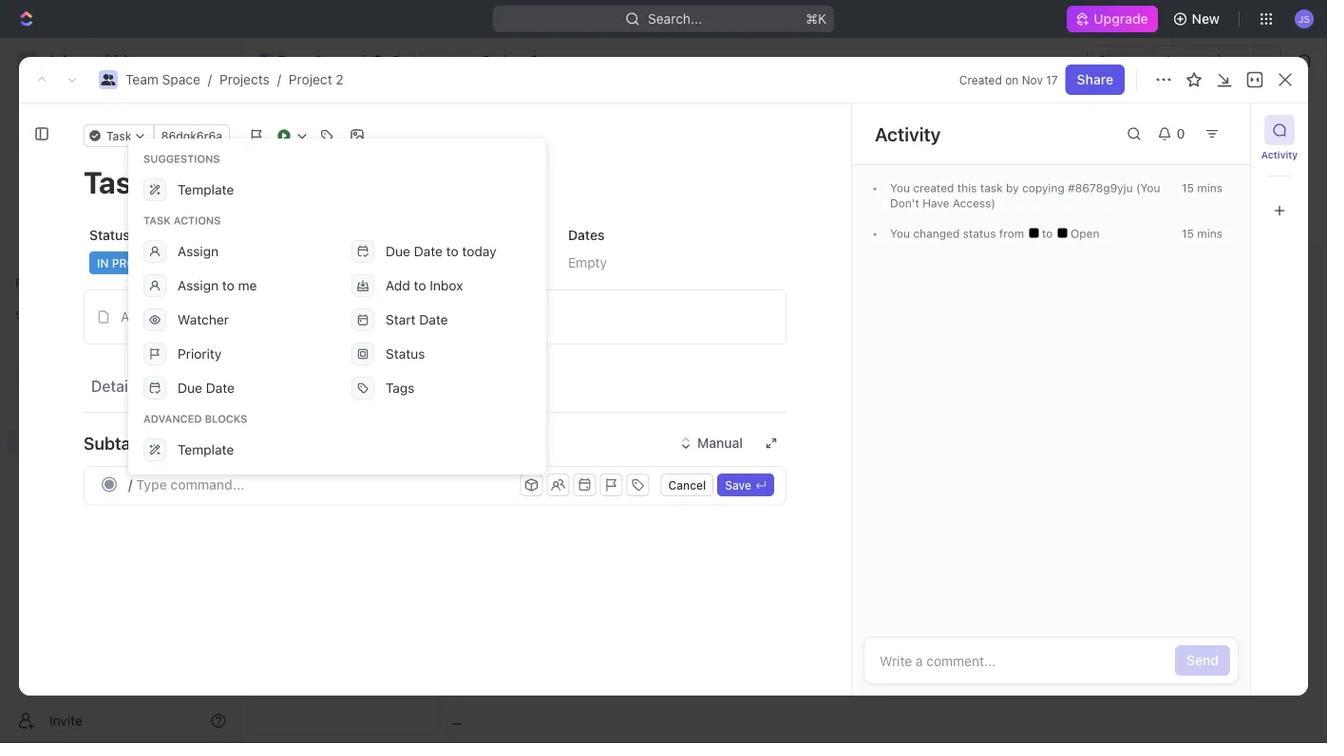 Task type: vqa. For each thing, say whether or not it's contained in the screenshot.
the rightmost team space
yes



Task type: locate. For each thing, give the bounding box(es) containing it.
1 horizontal spatial due
[[386, 244, 410, 259]]

0 horizontal spatial add
[[121, 309, 145, 325]]

blocks
[[205, 413, 247, 426]]

0 vertical spatial mins
[[1197, 181, 1223, 195]]

due up the advanced blocks
[[178, 380, 202, 396]]

1 vertical spatial you
[[890, 227, 910, 240]]

team space link
[[254, 49, 357, 72], [125, 72, 200, 87], [46, 363, 230, 393]]

assign for assign
[[178, 244, 219, 259]]

0 vertical spatial add
[[1190, 122, 1215, 138]]

1 vertical spatial task
[[143, 215, 171, 227]]

15
[[1182, 181, 1194, 195], [1182, 227, 1194, 240]]

cancel button
[[661, 474, 714, 497]]

favorites button
[[8, 272, 73, 294]]

0 vertical spatial you
[[890, 181, 910, 195]]

2 15 from the top
[[1182, 227, 1194, 240]]

1 horizontal spatial task
[[1218, 122, 1247, 138]]

assign down actions
[[178, 244, 219, 259]]

1 vertical spatial team space
[[46, 370, 121, 386]]

add up start
[[386, 278, 410, 294]]

0 vertical spatial date
[[414, 244, 443, 259]]

0 vertical spatial status
[[89, 228, 130, 243]]

1 vertical spatial 15 mins
[[1182, 227, 1223, 240]]

to up start date
[[414, 278, 426, 294]]

1 vertical spatial template
[[178, 442, 234, 458]]

activity
[[875, 123, 941, 145], [1261, 149, 1298, 160]]

2
[[530, 53, 539, 68], [336, 72, 344, 87], [379, 114, 395, 145]]

task left actions
[[143, 215, 171, 227]]

assign
[[178, 244, 219, 259], [178, 278, 219, 294]]

1 15 from the top
[[1182, 181, 1194, 195]]

date for start date
[[419, 312, 448, 328]]

0 vertical spatial project 2
[[482, 53, 539, 68]]

share down "upgrade" link
[[1098, 53, 1135, 68]]

0 horizontal spatial task
[[143, 215, 171, 227]]

you down the "don't"
[[890, 227, 910, 240]]

new
[[1192, 11, 1220, 27]]

projects inside sidebar navigation
[[57, 402, 107, 418]]

2 assign from the top
[[178, 278, 219, 294]]

0 vertical spatial team
[[277, 53, 310, 68]]

task actions
[[143, 215, 221, 227]]

1 vertical spatial inbox
[[430, 278, 463, 294]]

to left open
[[1042, 227, 1056, 240]]

status down start
[[386, 346, 425, 362]]

⌘k
[[806, 11, 827, 27]]

2 vertical spatial team
[[46, 370, 79, 386]]

0 horizontal spatial inbox
[[46, 132, 79, 147]]

add inside add task button
[[1190, 122, 1215, 138]]

0 horizontal spatial team
[[46, 370, 79, 386]]

user group image
[[260, 56, 272, 66]]

spaces
[[15, 309, 55, 322]]

share
[[1098, 53, 1135, 68], [1077, 72, 1113, 87]]

space up 86dqk6r6a
[[162, 72, 200, 87]]

1 horizontal spatial add
[[386, 278, 410, 294]]

action items button
[[251, 369, 354, 403]]

1 horizontal spatial team
[[125, 72, 158, 87]]

subtasks button
[[159, 369, 239, 403]]

on
[[1005, 73, 1019, 86]]

0 vertical spatial task
[[1218, 122, 1247, 138]]

date right start
[[419, 312, 448, 328]]

add left description
[[121, 309, 145, 325]]

Edit task name text field
[[84, 164, 787, 200]]

2 vertical spatial date
[[206, 380, 235, 396]]

2 vertical spatial projects
[[57, 402, 107, 418]]

status
[[89, 228, 130, 243], [386, 346, 425, 362]]

15 right (you
[[1182, 181, 1194, 195]]

assign to me
[[178, 278, 257, 294]]

projects
[[392, 53, 442, 68], [219, 72, 270, 87], [57, 402, 107, 418]]

sidebar navigation
[[0, 38, 242, 744]]

0 vertical spatial share
[[1098, 53, 1135, 68]]

description
[[149, 309, 218, 325]]

2 horizontal spatial team
[[277, 53, 310, 68]]

2 vertical spatial add
[[121, 309, 145, 325]]

project 2
[[482, 53, 539, 68], [288, 114, 401, 145]]

created on nov 17
[[959, 73, 1058, 86]]

1 horizontal spatial team space
[[277, 53, 352, 68]]

details
[[91, 377, 140, 395]]

2 you from the top
[[890, 227, 910, 240]]

2 horizontal spatial space
[[314, 53, 352, 68]]

1 template from the top
[[178, 182, 234, 198]]

1 horizontal spatial activity
[[1261, 149, 1298, 160]]

15 for created this task by copying
[[1182, 181, 1194, 195]]

team right team space, , element
[[46, 370, 79, 386]]

projects link
[[368, 49, 447, 72], [219, 72, 270, 87], [57, 395, 180, 426]]

subtasks inside subtasks button
[[166, 377, 232, 395]]

to for assign to me
[[222, 278, 234, 294]]

1 vertical spatial add
[[386, 278, 410, 294]]

due for due date
[[178, 380, 202, 396]]

add description
[[121, 309, 218, 325]]

add for add description
[[121, 309, 145, 325]]

2 template from the top
[[178, 442, 234, 458]]

space right team space, , element
[[82, 370, 121, 386]]

status down dashboards link
[[89, 228, 130, 243]]

search
[[1026, 176, 1070, 192]]

1 you from the top
[[890, 181, 910, 195]]

0 horizontal spatial subtasks
[[84, 433, 158, 454]]

0 vertical spatial 2
[[530, 53, 539, 68]]

1 vertical spatial activity
[[1261, 149, 1298, 160]]

1 vertical spatial projects
[[219, 72, 270, 87]]

0 vertical spatial inbox
[[46, 132, 79, 147]]

due down assigned to
[[386, 244, 410, 259]]

by
[[1006, 181, 1019, 195]]

details button
[[84, 369, 147, 403]]

subtasks down priority
[[166, 377, 232, 395]]

1 vertical spatial team
[[125, 72, 158, 87]]

inbox
[[46, 132, 79, 147], [430, 278, 463, 294]]

1 assign from the top
[[178, 244, 219, 259]]

to left me
[[222, 278, 234, 294]]

assign up watcher
[[178, 278, 219, 294]]

2 15 mins from the top
[[1182, 227, 1223, 240]]

to
[[1042, 227, 1056, 240], [390, 228, 403, 243], [446, 244, 459, 259], [222, 278, 234, 294], [414, 278, 426, 294]]

1 vertical spatial date
[[419, 312, 448, 328]]

1 horizontal spatial 2
[[379, 114, 395, 145]]

0 vertical spatial template
[[178, 182, 234, 198]]

15 down the customize button
[[1182, 227, 1194, 240]]

2 vertical spatial project
[[288, 114, 373, 145]]

invite
[[49, 713, 82, 729]]

project 2 link
[[459, 49, 543, 72], [289, 72, 344, 87]]

changed status from
[[910, 227, 1027, 240]]

0 horizontal spatial space
[[82, 370, 121, 386]]

1 vertical spatial 15
[[1182, 227, 1194, 240]]

2 mins from the top
[[1197, 227, 1223, 240]]

add for add to inbox
[[386, 278, 410, 294]]

add inside add description button
[[121, 309, 145, 325]]

1 vertical spatial due
[[178, 380, 202, 396]]

subtasks for subtasks dropdown button
[[84, 433, 158, 454]]

to right assigned
[[390, 228, 403, 243]]

task
[[1218, 122, 1247, 138], [143, 215, 171, 227]]

add for add task
[[1190, 122, 1215, 138]]

inbox down home
[[46, 132, 79, 147]]

me
[[238, 278, 257, 294]]

to for assigned to
[[390, 228, 403, 243]]

assign for assign to me
[[178, 278, 219, 294]]

0 horizontal spatial 2
[[336, 72, 344, 87]]

date up blocks
[[206, 380, 235, 396]]

1 vertical spatial assign
[[178, 278, 219, 294]]

1 horizontal spatial space
[[162, 72, 200, 87]]

team space right user group icon
[[277, 53, 352, 68]]

15 mins down customize
[[1182, 227, 1223, 240]]

start
[[386, 312, 416, 328]]

0 vertical spatial subtasks
[[166, 377, 232, 395]]

0 vertical spatial projects
[[392, 53, 442, 68]]

date
[[414, 244, 443, 259], [419, 312, 448, 328], [206, 380, 235, 396]]

template down the advanced blocks
[[178, 442, 234, 458]]

1 horizontal spatial inbox
[[430, 278, 463, 294]]

send button
[[1175, 646, 1230, 676]]

0 horizontal spatial team space
[[46, 370, 121, 386]]

2 vertical spatial space
[[82, 370, 121, 386]]

mins for changed status from
[[1197, 227, 1223, 240]]

0 horizontal spatial projects link
[[57, 395, 180, 426]]

user group image
[[101, 74, 115, 85]]

1 vertical spatial mins
[[1197, 227, 1223, 240]]

1 horizontal spatial subtasks
[[166, 377, 232, 395]]

date for due date
[[206, 380, 235, 396]]

open
[[1067, 227, 1100, 240]]

15 mins
[[1182, 181, 1223, 195], [1182, 227, 1223, 240]]

space
[[314, 53, 352, 68], [162, 72, 200, 87], [82, 370, 121, 386]]

0 horizontal spatial project 2 link
[[289, 72, 344, 87]]

1 vertical spatial subtasks
[[84, 433, 158, 454]]

date up add to inbox
[[414, 244, 443, 259]]

home
[[46, 99, 82, 115]]

0 vertical spatial due
[[386, 244, 410, 259]]

team space inside sidebar navigation
[[46, 370, 121, 386]]

inbox up add description button at top
[[430, 278, 463, 294]]

actions
[[174, 215, 221, 227]]

0 horizontal spatial due
[[178, 380, 202, 396]]

inbox link
[[8, 124, 234, 155]]

1 mins from the top
[[1197, 181, 1223, 195]]

task sidebar navigation tab list
[[1259, 115, 1301, 226]]

created
[[913, 181, 954, 195]]

mins
[[1197, 181, 1223, 195], [1197, 227, 1223, 240]]

mins down customize
[[1197, 227, 1223, 240]]

0 vertical spatial 15 mins
[[1182, 181, 1223, 195]]

dates
[[568, 228, 605, 243]]

2 horizontal spatial add
[[1190, 122, 1215, 138]]

team inside sidebar navigation
[[46, 370, 79, 386]]

0 vertical spatial assign
[[178, 244, 219, 259]]

items
[[307, 377, 346, 395]]

template
[[178, 182, 234, 198], [178, 442, 234, 458]]

task left the task sidebar navigation tab list
[[1218, 122, 1247, 138]]

assigned
[[329, 228, 387, 243]]

1 15 mins from the top
[[1182, 181, 1223, 195]]

15 mins up search tasks... text field
[[1182, 181, 1223, 195]]

1 vertical spatial 2
[[336, 72, 344, 87]]

automations
[[1164, 53, 1244, 68]]

task
[[980, 181, 1003, 195]]

mins up search tasks... text field
[[1197, 181, 1223, 195]]

tree containing team space
[[8, 331, 234, 587]]

1 vertical spatial space
[[162, 72, 200, 87]]

0 vertical spatial team space
[[277, 53, 352, 68]]

template up actions
[[178, 182, 234, 198]]

86dqk6r6a
[[161, 129, 222, 142]]

0 vertical spatial 15
[[1182, 181, 1194, 195]]

share right 17
[[1077, 72, 1113, 87]]

1 vertical spatial project 2
[[288, 114, 401, 145]]

suggestions
[[143, 153, 220, 165]]

subtasks down advanced
[[84, 433, 158, 454]]

cancel
[[668, 479, 706, 492]]

1 horizontal spatial status
[[386, 346, 425, 362]]

1 vertical spatial status
[[386, 346, 425, 362]]

0 horizontal spatial activity
[[875, 123, 941, 145]]

search...
[[648, 11, 702, 27]]

add up customize
[[1190, 122, 1215, 138]]

space right user group icon
[[314, 53, 352, 68]]

0 vertical spatial space
[[314, 53, 352, 68]]

team right user group image
[[125, 72, 158, 87]]

share button
[[1087, 46, 1146, 76], [1066, 65, 1125, 95]]

subtasks
[[166, 377, 232, 395], [84, 433, 158, 454]]

to for add to inbox
[[414, 278, 426, 294]]

you
[[890, 181, 910, 195], [890, 227, 910, 240]]

team space right team space, , element
[[46, 370, 121, 386]]

15 mins for created this task by copying
[[1182, 181, 1223, 195]]

/
[[361, 53, 365, 68], [451, 53, 455, 68], [208, 72, 212, 87], [277, 72, 281, 87], [128, 477, 132, 493]]

(you
[[1136, 181, 1160, 195]]

dashboards
[[46, 196, 119, 212]]

0 horizontal spatial project 2
[[288, 114, 401, 145]]

subtasks inside subtasks dropdown button
[[84, 433, 158, 454]]

0 vertical spatial activity
[[875, 123, 941, 145]]

due
[[386, 244, 410, 259], [178, 380, 202, 396]]

1 horizontal spatial projects
[[219, 72, 270, 87]]

team right user group icon
[[277, 53, 310, 68]]

0 horizontal spatial projects
[[57, 402, 107, 418]]

#8678g9yju
[[1068, 181, 1133, 195]]

1 horizontal spatial projects link
[[219, 72, 270, 87]]

you up the "don't"
[[890, 181, 910, 195]]

tree
[[8, 331, 234, 587]]



Task type: describe. For each thing, give the bounding box(es) containing it.
date for due date to today
[[414, 244, 443, 259]]

save button
[[717, 474, 774, 497]]

#8678g9yju (you don't have access)
[[890, 181, 1160, 210]]

table
[[535, 176, 568, 192]]

start date
[[386, 312, 448, 328]]

tags
[[386, 380, 415, 396]]

team space / projects / project 2
[[125, 72, 344, 87]]

add to inbox
[[386, 278, 463, 294]]

customize button
[[1141, 171, 1238, 198]]

dashboards link
[[8, 189, 234, 219]]

add task
[[1190, 122, 1247, 138]]

task sidebar content section
[[851, 104, 1250, 696]]

add description button
[[90, 302, 780, 332]]

1 horizontal spatial project 2
[[482, 53, 539, 68]]

you for changed status from
[[890, 227, 910, 240]]

priority
[[178, 346, 222, 362]]

table link
[[531, 171, 568, 198]]

15 for changed status from
[[1182, 227, 1194, 240]]

Search tasks... text field
[[1091, 216, 1281, 245]]

0 vertical spatial project
[[482, 53, 527, 68]]

mins for created this task by copying
[[1197, 181, 1223, 195]]

copying
[[1022, 181, 1065, 195]]

customize
[[1165, 176, 1232, 192]]

2 horizontal spatial projects
[[392, 53, 442, 68]]

1 horizontal spatial project 2 link
[[459, 49, 543, 72]]

86dqk6r6a button
[[153, 124, 230, 147]]

0 horizontal spatial status
[[89, 228, 130, 243]]

2 horizontal spatial projects link
[[368, 49, 447, 72]]

activity inside task sidebar content section
[[875, 123, 941, 145]]

hide button
[[1079, 171, 1137, 198]]

1 vertical spatial share
[[1077, 72, 1113, 87]]

automations button
[[1155, 47, 1253, 75]]

1 vertical spatial project
[[289, 72, 332, 87]]

watcher
[[178, 312, 229, 328]]

share button down "upgrade" link
[[1087, 46, 1146, 76]]

nov
[[1022, 73, 1043, 86]]

subtasks for subtasks button
[[166, 377, 232, 395]]

due date to today
[[386, 244, 496, 259]]

to left today
[[446, 244, 459, 259]]

task inside button
[[1218, 122, 1247, 138]]

home link
[[8, 92, 234, 123]]

save
[[725, 479, 751, 492]]

hide
[[1102, 176, 1131, 192]]

access)
[[953, 197, 996, 210]]

favorites
[[15, 276, 65, 290]]

from
[[999, 227, 1024, 240]]

activity inside the task sidebar navigation tab list
[[1261, 149, 1298, 160]]

today
[[462, 244, 496, 259]]

inbox inside sidebar navigation
[[46, 132, 79, 147]]

tree inside sidebar navigation
[[8, 331, 234, 587]]

changed
[[913, 227, 960, 240]]

upgrade
[[1094, 11, 1148, 27]]

you for created this task by copying
[[890, 181, 910, 195]]

upgrade link
[[1067, 6, 1158, 32]]

2 horizontal spatial 2
[[530, 53, 539, 68]]

assigned to
[[329, 228, 403, 243]]

to inside task sidebar content section
[[1042, 227, 1056, 240]]

action items
[[258, 377, 346, 395]]

space inside sidebar navigation
[[82, 370, 121, 386]]

don't
[[890, 197, 919, 210]]

due for due date to today
[[386, 244, 410, 259]]

created this task by copying
[[910, 181, 1068, 195]]

search button
[[1001, 171, 1076, 198]]

subtasks button
[[84, 421, 787, 466]]

share button right 17
[[1066, 65, 1125, 95]]

due date
[[178, 380, 235, 396]]

have
[[923, 197, 950, 210]]

new button
[[1165, 4, 1231, 34]]

advanced blocks
[[143, 413, 247, 426]]

2 vertical spatial 2
[[379, 114, 395, 145]]

add task button
[[1178, 115, 1259, 145]]

created
[[959, 73, 1002, 86]]

team space, , element
[[17, 369, 36, 388]]

action
[[258, 377, 303, 395]]

15 mins for changed status from
[[1182, 227, 1223, 240]]

17
[[1046, 73, 1058, 86]]

advanced
[[143, 413, 202, 426]]

this
[[957, 181, 977, 195]]

status
[[963, 227, 996, 240]]

send
[[1187, 653, 1219, 669]]



